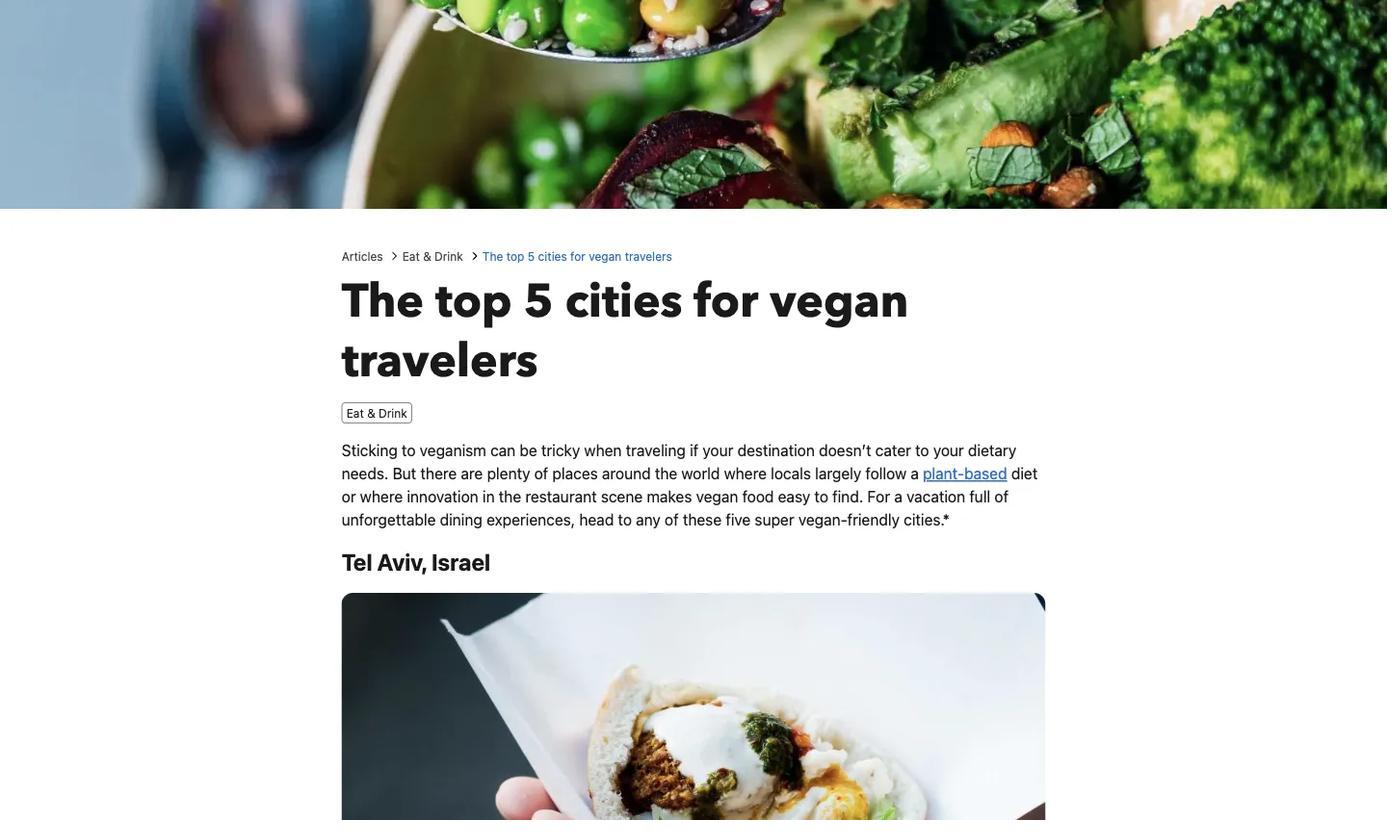 Task type: locate. For each thing, give the bounding box(es) containing it.
0 vertical spatial of
[[534, 465, 548, 483]]

0 vertical spatial the
[[655, 465, 678, 483]]

super
[[755, 511, 795, 529]]

a
[[911, 465, 919, 483], [894, 488, 903, 506]]

innovation
[[407, 488, 479, 506]]

a right for
[[894, 488, 903, 506]]

1 horizontal spatial where
[[724, 465, 767, 483]]

0 horizontal spatial drink
[[379, 406, 407, 420]]

or
[[342, 488, 356, 506]]

&
[[423, 250, 431, 263], [367, 406, 375, 420]]

eat up sticking
[[347, 406, 364, 420]]

drink
[[435, 250, 463, 263], [379, 406, 407, 420]]

0 horizontal spatial your
[[703, 442, 734, 460]]

aviv,
[[377, 549, 427, 576]]

there
[[421, 465, 457, 483]]

0 horizontal spatial &
[[367, 406, 375, 420]]

can
[[490, 442, 516, 460]]

2 horizontal spatial of
[[995, 488, 1009, 506]]

0 horizontal spatial travelers
[[342, 330, 538, 394]]

your right if
[[703, 442, 734, 460]]

sticking
[[342, 442, 398, 460]]

eat & drink
[[402, 250, 463, 263], [347, 406, 407, 420]]

destination
[[738, 442, 815, 460]]

your
[[703, 442, 734, 460], [933, 442, 964, 460]]

0 vertical spatial top
[[507, 250, 525, 263]]

of
[[534, 465, 548, 483], [995, 488, 1009, 506], [665, 511, 679, 529]]

sticking to veganism can be tricky when traveling if your destination doesn't cater to your dietary needs. but there are plenty of places around the world where locals largely follow a
[[342, 442, 1017, 483]]

2 horizontal spatial vegan
[[770, 271, 909, 334]]

1 horizontal spatial vegan
[[696, 488, 738, 506]]

the right in
[[499, 488, 521, 506]]

experiences,
[[487, 511, 575, 529]]

1 vertical spatial top
[[435, 271, 512, 334]]

1 horizontal spatial a
[[911, 465, 919, 483]]

1 horizontal spatial of
[[665, 511, 679, 529]]

these
[[683, 511, 722, 529]]

0 horizontal spatial the
[[499, 488, 521, 506]]

tel aviv, israel
[[342, 549, 491, 576]]

a right follow
[[911, 465, 919, 483]]

0 horizontal spatial vegan
[[589, 250, 622, 263]]

your up plant-
[[933, 442, 964, 460]]

find.
[[833, 488, 864, 506]]

for
[[570, 250, 586, 263], [694, 271, 758, 334]]

when
[[584, 442, 622, 460]]

needs.
[[342, 465, 389, 483]]

based
[[965, 465, 1007, 483]]

2 vertical spatial vegan
[[696, 488, 738, 506]]

0 vertical spatial eat & drink
[[402, 250, 463, 263]]

of down be
[[534, 465, 548, 483]]

where up unforgettable
[[360, 488, 403, 506]]

1 horizontal spatial travelers
[[625, 250, 672, 263]]

plant-based link
[[923, 465, 1007, 483]]

1 vertical spatial for
[[694, 271, 758, 334]]

where up food
[[724, 465, 767, 483]]

0 vertical spatial for
[[570, 250, 586, 263]]

eat right articles link
[[402, 250, 420, 263]]

& up sticking
[[367, 406, 375, 420]]

0 vertical spatial &
[[423, 250, 431, 263]]

0 vertical spatial 5
[[528, 250, 535, 263]]

the up 'makes'
[[655, 465, 678, 483]]

eat & drink link right articles link
[[402, 250, 463, 263]]

head
[[579, 511, 614, 529]]

1 horizontal spatial for
[[694, 271, 758, 334]]

dining
[[440, 511, 483, 529]]

unforgettable
[[342, 511, 436, 529]]

tel
[[342, 549, 372, 576]]

friendly
[[847, 511, 900, 529]]

the
[[483, 250, 503, 263], [342, 271, 424, 334]]

cities inside the top 5 cities for vegan travelers
[[565, 271, 682, 334]]

0 horizontal spatial for
[[570, 250, 586, 263]]

of down 'makes'
[[665, 511, 679, 529]]

around
[[602, 465, 651, 483]]

in
[[483, 488, 495, 506]]

0 vertical spatial vegan
[[589, 250, 622, 263]]

0 vertical spatial a
[[911, 465, 919, 483]]

1 vertical spatial eat & drink
[[347, 406, 407, 420]]

to
[[402, 442, 416, 460], [915, 442, 929, 460], [815, 488, 829, 506], [618, 511, 632, 529]]

diet
[[1011, 465, 1038, 483]]

1 horizontal spatial the
[[483, 250, 503, 263]]

where
[[724, 465, 767, 483], [360, 488, 403, 506]]

1 vertical spatial &
[[367, 406, 375, 420]]

if
[[690, 442, 699, 460]]

to up but
[[402, 442, 416, 460]]

the
[[655, 465, 678, 483], [499, 488, 521, 506]]

easy
[[778, 488, 811, 506]]

articles link
[[342, 250, 383, 263]]

top
[[507, 250, 525, 263], [435, 271, 512, 334]]

drink right articles link
[[435, 250, 463, 263]]

1 vertical spatial where
[[360, 488, 403, 506]]

1 horizontal spatial your
[[933, 442, 964, 460]]

food
[[742, 488, 774, 506]]

0 vertical spatial where
[[724, 465, 767, 483]]

vegan inside "diet or where innovation in the restaurant scene makes vegan food easy to find. for a vacation full of unforgettable dining experiences, head to any of these five super vegan-friendly cities.*"
[[696, 488, 738, 506]]

1 vertical spatial vegan
[[770, 271, 909, 334]]

eat
[[402, 250, 420, 263], [347, 406, 364, 420]]

traveling
[[626, 442, 686, 460]]

largely
[[815, 465, 862, 483]]

0 horizontal spatial where
[[360, 488, 403, 506]]

0 horizontal spatial a
[[894, 488, 903, 506]]

follow
[[866, 465, 907, 483]]

the inside the top 5 cities for vegan travelers
[[342, 271, 424, 334]]

travelers
[[625, 250, 672, 263], [342, 330, 538, 394]]

plant-based
[[923, 465, 1007, 483]]

1 horizontal spatial drink
[[435, 250, 463, 263]]

2 your from the left
[[933, 442, 964, 460]]

1 horizontal spatial the
[[655, 465, 678, 483]]

drink up sticking
[[379, 406, 407, 420]]

1 vertical spatial of
[[995, 488, 1009, 506]]

5
[[528, 250, 535, 263], [524, 271, 554, 334]]

1 vertical spatial cities
[[565, 271, 682, 334]]

1 vertical spatial the
[[499, 488, 521, 506]]

& right articles link
[[423, 250, 431, 263]]

0 horizontal spatial of
[[534, 465, 548, 483]]

cities
[[538, 250, 567, 263], [565, 271, 682, 334]]

1 vertical spatial the
[[342, 271, 424, 334]]

1 vertical spatial a
[[894, 488, 903, 506]]

eat & drink link
[[402, 250, 463, 263], [342, 402, 412, 424]]

to right "cater"
[[915, 442, 929, 460]]

eat & drink up sticking
[[347, 406, 407, 420]]

eat & drink link up sticking
[[342, 402, 412, 424]]

world
[[682, 465, 720, 483]]

the top 5 cities for vegan travelers
[[483, 250, 672, 263], [342, 271, 909, 394]]

plant-
[[923, 465, 965, 483]]

the top 5 cities for vegan travelers link
[[483, 250, 672, 263]]

where inside "diet or where innovation in the restaurant scene makes vegan food easy to find. for a vacation full of unforgettable dining experiences, head to any of these five super vegan-friendly cities.*"
[[360, 488, 403, 506]]

0 horizontal spatial eat
[[347, 406, 364, 420]]

articles
[[342, 250, 383, 263]]

0 horizontal spatial the
[[342, 271, 424, 334]]

0 vertical spatial eat
[[402, 250, 420, 263]]

of right full
[[995, 488, 1009, 506]]

1 your from the left
[[703, 442, 734, 460]]

eat & drink right articles link
[[402, 250, 463, 263]]

vegan
[[589, 250, 622, 263], [770, 271, 909, 334], [696, 488, 738, 506]]

of inside sticking to veganism can be tricky when traveling if your destination doesn't cater to your dietary needs. but there are plenty of places around the world where locals largely follow a
[[534, 465, 548, 483]]

1 horizontal spatial &
[[423, 250, 431, 263]]



Task type: describe. For each thing, give the bounding box(es) containing it.
1 vertical spatial eat
[[347, 406, 364, 420]]

israel
[[432, 549, 491, 576]]

1 vertical spatial 5
[[524, 271, 554, 334]]

1 vertical spatial the top 5 cities for vegan travelers
[[342, 271, 909, 394]]

diet or where innovation in the restaurant scene makes vegan food easy to find. for a vacation full of unforgettable dining experiences, head to any of these five super vegan-friendly cities.*
[[342, 465, 1038, 529]]

cater
[[876, 442, 911, 460]]

dietary
[[968, 442, 1017, 460]]

vacation
[[907, 488, 966, 506]]

vegan inside the top 5 cities for vegan travelers
[[770, 271, 909, 334]]

a inside "diet or where innovation in the restaurant scene makes vegan food easy to find. for a vacation full of unforgettable dining experiences, head to any of these five super vegan-friendly cities.*"
[[894, 488, 903, 506]]

a inside sticking to veganism can be tricky when traveling if your destination doesn't cater to your dietary needs. but there are plenty of places around the world where locals largely follow a
[[911, 465, 919, 483]]

1 horizontal spatial eat
[[402, 250, 420, 263]]

the inside "diet or where innovation in the restaurant scene makes vegan food easy to find. for a vacation full of unforgettable dining experiences, head to any of these five super vegan-friendly cities.*"
[[499, 488, 521, 506]]

where inside sticking to veganism can be tricky when traveling if your destination doesn't cater to your dietary needs. but there are plenty of places around the world where locals largely follow a
[[724, 465, 767, 483]]

plenty
[[487, 465, 530, 483]]

cities.*
[[904, 511, 950, 529]]

vegan-
[[799, 511, 847, 529]]

makes
[[647, 488, 692, 506]]

2 vertical spatial of
[[665, 511, 679, 529]]

1 vertical spatial travelers
[[342, 330, 538, 394]]

be
[[520, 442, 537, 460]]

tricky
[[541, 442, 580, 460]]

five
[[726, 511, 751, 529]]

places
[[553, 465, 598, 483]]

but
[[393, 465, 416, 483]]

0 vertical spatial travelers
[[625, 250, 672, 263]]

doesn't
[[819, 442, 872, 460]]

1 vertical spatial drink
[[379, 406, 407, 420]]

0 vertical spatial the
[[483, 250, 503, 263]]

scene
[[601, 488, 643, 506]]

to up vegan-
[[815, 488, 829, 506]]

the inside sticking to veganism can be tricky when traveling if your destination doesn't cater to your dietary needs. but there are plenty of places around the world where locals largely follow a
[[655, 465, 678, 483]]

restaurant
[[525, 488, 597, 506]]

0 vertical spatial cities
[[538, 250, 567, 263]]

locals
[[771, 465, 811, 483]]

for
[[868, 488, 890, 506]]

full
[[970, 488, 991, 506]]

0 vertical spatial the top 5 cities for vegan travelers
[[483, 250, 672, 263]]

veganism
[[420, 442, 486, 460]]

any
[[636, 511, 661, 529]]

0 vertical spatial drink
[[435, 250, 463, 263]]

0 vertical spatial eat & drink link
[[402, 250, 463, 263]]

to down scene
[[618, 511, 632, 529]]

are
[[461, 465, 483, 483]]

1 vertical spatial eat & drink link
[[342, 402, 412, 424]]



Task type: vqa. For each thing, say whether or not it's contained in the screenshot.
first region from the bottom
no



